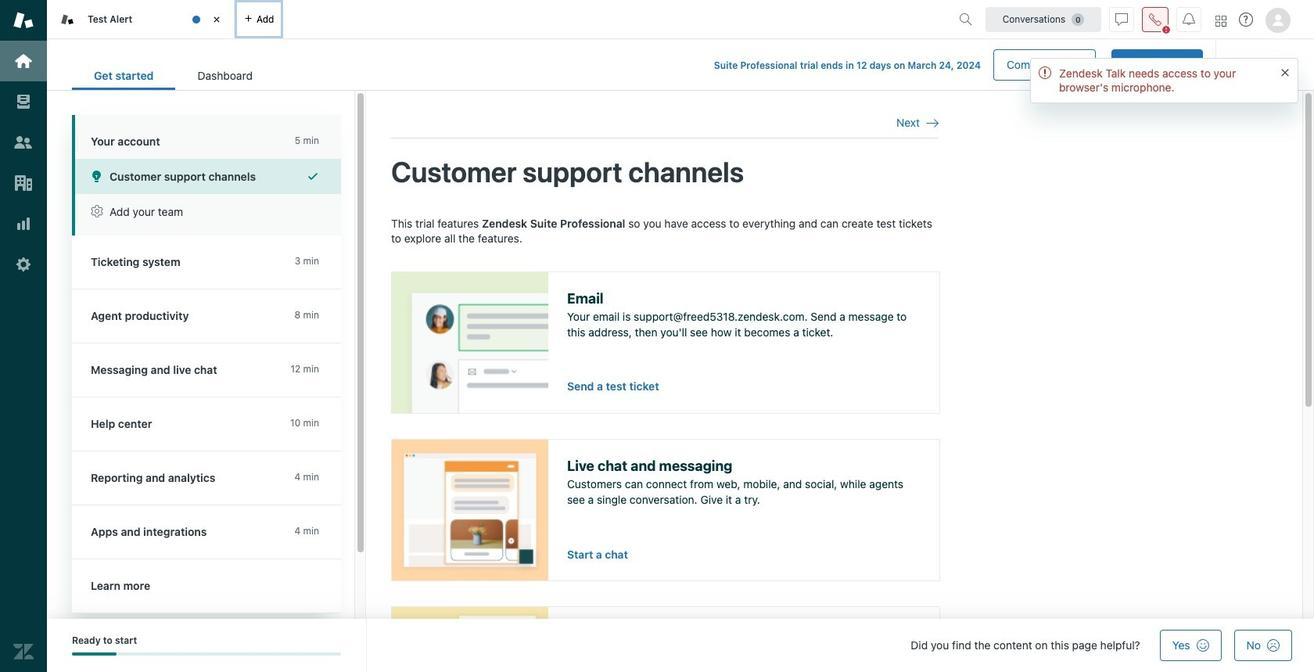 Task type: describe. For each thing, give the bounding box(es) containing it.
admin image
[[13, 254, 34, 275]]

tabs tab list
[[47, 0, 953, 39]]

progress bar image
[[72, 653, 117, 656]]

March 24, 2024 text field
[[908, 59, 981, 71]]

notifications image
[[1183, 13, 1196, 25]]

close image
[[209, 12, 225, 27]]

customers image
[[13, 132, 34, 153]]

button displays agent's chat status as invisible. image
[[1116, 13, 1128, 25]]

main element
[[0, 0, 47, 672]]

example of how the agent accepts an incoming phone call as well as how to log the details of the call. image
[[392, 607, 549, 672]]

1 vertical spatial tab
[[176, 61, 275, 90]]

get started image
[[13, 51, 34, 71]]



Task type: vqa. For each thing, say whether or not it's contained in the screenshot.
"tab list"
yes



Task type: locate. For each thing, give the bounding box(es) containing it.
zendesk support image
[[13, 10, 34, 31]]

region
[[391, 216, 941, 672]]

views image
[[13, 92, 34, 112]]

zendesk products image
[[1216, 15, 1227, 26]]

tab
[[47, 0, 235, 39], [176, 61, 275, 90]]

example of conversation inside of messaging and the customer is asking the agent about changing the size of the retail order. image
[[392, 440, 549, 580]]

reporting image
[[13, 214, 34, 234]]

footer
[[47, 619, 1315, 672]]

0 vertical spatial tab
[[47, 0, 235, 39]]

organizations image
[[13, 173, 34, 193]]

heading
[[72, 115, 341, 159]]

tab list
[[72, 61, 275, 90]]

example of email conversation inside of the ticketing system and the customer is asking the agent about reimbursement policy. image
[[392, 272, 549, 413]]

content-title region
[[391, 154, 939, 191]]

progress-bar progress bar
[[72, 653, 341, 656]]

zendesk image
[[13, 642, 34, 662]]

get help image
[[1239, 13, 1254, 27]]



